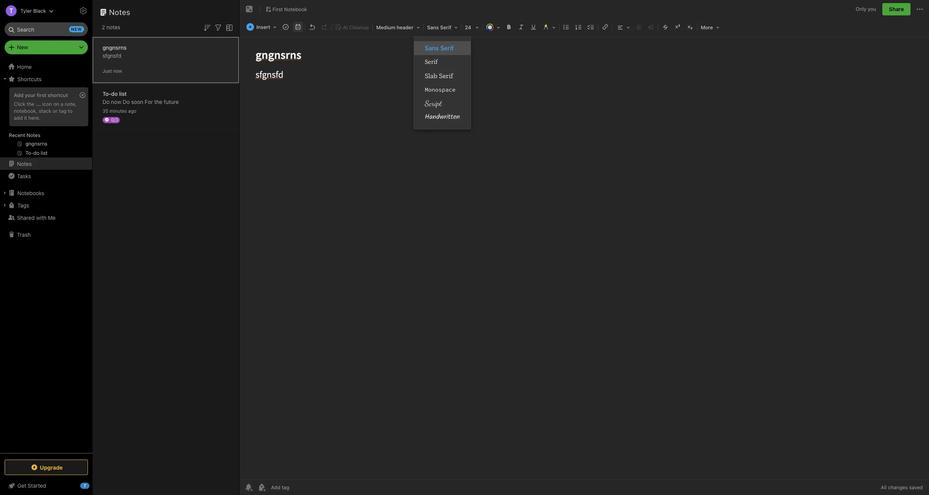 Task type: describe. For each thing, give the bounding box(es) containing it.
35
[[103, 108, 108, 114]]

Font color field
[[484, 22, 503, 33]]

serif inside menu item
[[441, 45, 454, 52]]

shared
[[17, 215, 35, 221]]

group containing add your first shortcut
[[0, 85, 92, 161]]

2 do from the left
[[123, 99, 130, 105]]

started
[[28, 483, 46, 490]]

gngnsrns
[[103, 44, 127, 51]]

stack
[[39, 108, 51, 114]]

tyler
[[20, 8, 32, 14]]

script
[[425, 99, 442, 108]]

tags button
[[0, 199, 92, 212]]

header
[[397, 24, 414, 30]]

script handwritten
[[425, 99, 460, 123]]

More field
[[698, 22, 722, 33]]

upgrade button
[[5, 460, 88, 476]]

underline image
[[528, 22, 539, 32]]

serif link
[[414, 55, 471, 69]]

changes
[[888, 485, 908, 491]]

7
[[84, 484, 86, 489]]

home link
[[0, 61, 93, 73]]

soon
[[131, 99, 143, 105]]

only
[[856, 6, 867, 12]]

notes inside group
[[27, 132, 40, 138]]

superscript image
[[673, 22, 683, 32]]

first notebook button
[[263, 4, 310, 15]]

notebook,
[[14, 108, 37, 114]]

trash
[[17, 232, 31, 238]]

subscript image
[[685, 22, 696, 32]]

sans serif inside font family field
[[427, 24, 452, 30]]

saved
[[910, 485, 923, 491]]

Highlight field
[[540, 22, 558, 33]]

first notebook
[[273, 6, 307, 12]]

Heading level field
[[374, 22, 423, 33]]

more
[[701, 24, 713, 30]]

new search field
[[10, 22, 84, 36]]

click
[[14, 101, 25, 107]]

tasks
[[17, 173, 31, 180]]

sans serif inside sans serif link
[[425, 45, 454, 52]]

add your first shortcut
[[14, 92, 68, 98]]

bulleted list image
[[561, 22, 572, 32]]

expand note image
[[245, 5, 254, 14]]

script link
[[414, 97, 471, 111]]

just
[[103, 68, 112, 74]]

slab serif
[[425, 72, 453, 80]]

2 notes
[[102, 24, 120, 30]]

sans serif link
[[414, 41, 471, 55]]

sfgnsfd
[[103, 52, 121, 59]]

notebooks link
[[0, 187, 92, 199]]

me
[[48, 215, 56, 221]]

add tag image
[[257, 484, 266, 493]]

1 do from the left
[[103, 99, 110, 105]]

shortcuts button
[[0, 73, 92, 85]]

to-do list do now do soon for the future
[[103, 90, 179, 105]]

minutes
[[110, 108, 127, 114]]

Insert field
[[245, 22, 279, 32]]

0/3
[[111, 117, 118, 123]]

undo image
[[307, 22, 318, 32]]

Add filters field
[[214, 22, 223, 32]]

you
[[868, 6, 877, 12]]

add
[[14, 115, 23, 121]]

2
[[102, 24, 105, 30]]

upgrade
[[40, 465, 63, 471]]

serif inside font family field
[[440, 24, 452, 30]]

for
[[145, 99, 153, 105]]

get started
[[17, 483, 46, 490]]

expand tags image
[[2, 202, 8, 209]]

shortcuts
[[17, 76, 42, 82]]

the inside group
[[27, 101, 34, 107]]

notebook
[[284, 6, 307, 12]]

on
[[53, 101, 59, 107]]

add
[[14, 92, 23, 98]]

first
[[273, 6, 283, 12]]

only you
[[856, 6, 877, 12]]

tag
[[59, 108, 66, 114]]

ago
[[128, 108, 136, 114]]

shared with me
[[17, 215, 56, 221]]

tags
[[17, 202, 29, 209]]

serif down the serif link
[[439, 72, 453, 80]]

recent notes
[[9, 132, 40, 138]]

the inside to-do list do now do soon for the future
[[154, 99, 162, 105]]

do
[[111, 90, 118, 97]]

notes inside notes link
[[17, 161, 32, 167]]

share button
[[883, 3, 911, 15]]



Task type: vqa. For each thing, say whether or not it's contained in the screenshot.
"22 minutes ago"
no



Task type: locate. For each thing, give the bounding box(es) containing it.
bold image
[[504, 22, 514, 32]]

0 vertical spatial notes
[[109, 8, 130, 17]]

Search text field
[[10, 22, 83, 36]]

calendar event image
[[293, 22, 303, 32]]

to-
[[103, 90, 111, 97]]

...
[[36, 101, 41, 107]]

to
[[68, 108, 73, 114]]

the left the ...
[[27, 101, 34, 107]]

1 horizontal spatial do
[[123, 99, 130, 105]]

slab
[[425, 72, 438, 80]]

notes up notes
[[109, 8, 130, 17]]

sans serif
[[427, 24, 452, 30], [425, 45, 454, 52]]

or
[[53, 108, 58, 114]]

0 horizontal spatial the
[[27, 101, 34, 107]]

note,
[[65, 101, 77, 107]]

insert
[[256, 24, 270, 30]]

1 vertical spatial sans
[[425, 45, 439, 52]]

handwritten link
[[414, 111, 471, 125]]

future
[[164, 99, 179, 105]]

do down to- on the left of the page
[[103, 99, 110, 105]]

tyler black
[[20, 8, 46, 14]]

note window element
[[239, 0, 929, 496]]

1 vertical spatial now
[[111, 99, 121, 105]]

new
[[17, 44, 28, 51]]

share
[[889, 6, 904, 12]]

black
[[33, 8, 46, 14]]

Help and Learning task checklist field
[[0, 481, 93, 493]]

notes right recent
[[27, 132, 40, 138]]

Add tag field
[[270, 485, 328, 492]]

home
[[17, 63, 32, 70]]

list
[[119, 90, 127, 97]]

new
[[71, 27, 82, 32]]

it
[[24, 115, 27, 121]]

1 horizontal spatial the
[[154, 99, 162, 105]]

Font size field
[[462, 22, 482, 33]]

expand notebooks image
[[2, 190, 8, 196]]

recent
[[9, 132, 25, 138]]

click to collapse image
[[90, 482, 95, 491]]

0 vertical spatial sans
[[427, 24, 439, 30]]

tasks button
[[0, 170, 92, 182]]

icon on a note, notebook, stack or tag to add it here.
[[14, 101, 77, 121]]

notes up tasks
[[17, 161, 32, 167]]

Note Editor text field
[[239, 37, 929, 480]]

a
[[61, 101, 63, 107]]

all changes saved
[[881, 485, 923, 491]]

serif up the serif link
[[441, 45, 454, 52]]

insert link image
[[600, 22, 611, 32]]

1 vertical spatial sans serif
[[425, 45, 454, 52]]

here.
[[28, 115, 40, 121]]

with
[[36, 215, 46, 221]]

Font family field
[[425, 22, 460, 33]]

do down the 'list' on the left top of the page
[[123, 99, 130, 105]]

gngnsrns sfgnsfd
[[103, 44, 127, 59]]

tree containing home
[[0, 61, 93, 454]]

new button
[[5, 40, 88, 54]]

1 vertical spatial notes
[[27, 132, 40, 138]]

your
[[25, 92, 35, 98]]

monospace
[[425, 86, 456, 93]]

now
[[113, 68, 122, 74], [111, 99, 121, 105]]

medium header
[[376, 24, 414, 30]]

serif
[[440, 24, 452, 30], [441, 45, 454, 52], [425, 58, 438, 66], [439, 72, 453, 80]]

now right just
[[113, 68, 122, 74]]

0 vertical spatial now
[[113, 68, 122, 74]]

the right the "for"
[[154, 99, 162, 105]]

24
[[465, 24, 471, 30]]

serif up slab
[[425, 58, 438, 66]]

35 minutes ago
[[103, 108, 136, 114]]

sans serif up the serif link
[[425, 45, 454, 52]]

tree
[[0, 61, 93, 454]]

Alignment field
[[614, 22, 633, 33]]

first
[[37, 92, 46, 98]]

settings image
[[79, 6, 88, 15]]

monospace link
[[414, 83, 471, 97]]

do
[[103, 99, 110, 105], [123, 99, 130, 105]]

medium
[[376, 24, 396, 30]]

add a reminder image
[[244, 484, 253, 493]]

sans serif menu item
[[414, 41, 471, 55]]

more actions image
[[916, 5, 925, 14]]

slab serif link
[[414, 69, 471, 83]]

notes
[[109, 8, 130, 17], [27, 132, 40, 138], [17, 161, 32, 167]]

italic image
[[516, 22, 527, 32]]

More actions field
[[916, 3, 925, 15]]

trash link
[[0, 229, 92, 241]]

checklist image
[[586, 22, 597, 32]]

numbered list image
[[573, 22, 584, 32]]

shortcut
[[48, 92, 68, 98]]

notes
[[106, 24, 120, 30]]

add filters image
[[214, 23, 223, 32]]

task image
[[280, 22, 291, 32]]

0 vertical spatial sans serif
[[427, 24, 452, 30]]

get
[[17, 483, 26, 490]]

sans inside sans serif link
[[425, 45, 439, 52]]

Account field
[[0, 3, 54, 19]]

serif up sans serif link
[[440, 24, 452, 30]]

2 vertical spatial notes
[[17, 161, 32, 167]]

shared with me link
[[0, 212, 92, 224]]

sans up sans serif link
[[427, 24, 439, 30]]

handwritten
[[425, 112, 460, 123]]

notes link
[[0, 158, 92, 170]]

sans up the serif link
[[425, 45, 439, 52]]

View options field
[[223, 22, 234, 32]]

just now
[[103, 68, 122, 74]]

sans serif up sans serif link
[[427, 24, 452, 30]]

now inside to-do list do now do soon for the future
[[111, 99, 121, 105]]

sans inside font family field
[[427, 24, 439, 30]]

now down do
[[111, 99, 121, 105]]

Sort options field
[[202, 22, 212, 32]]

group
[[0, 85, 92, 161]]

dropdown list menu
[[414, 41, 471, 125]]

0 horizontal spatial do
[[103, 99, 110, 105]]

strikethrough image
[[660, 22, 671, 32]]

all
[[881, 485, 887, 491]]

icon
[[42, 101, 52, 107]]

click the ...
[[14, 101, 41, 107]]



